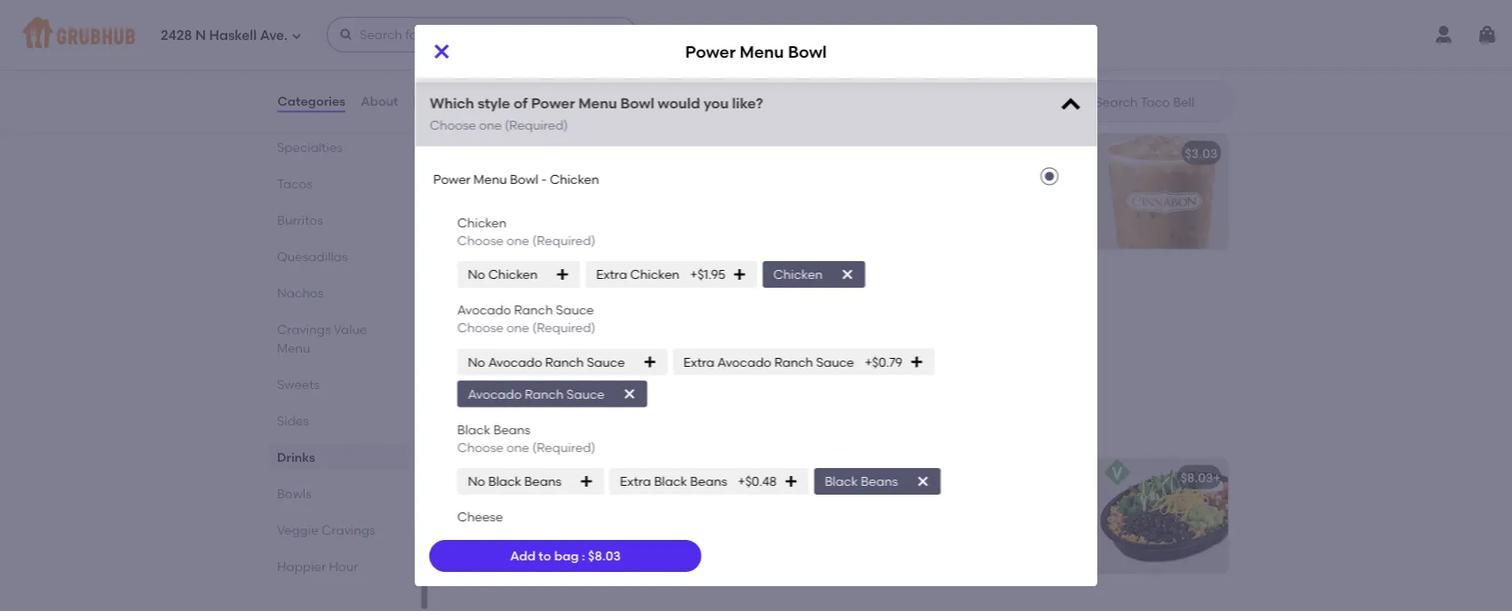 Task type: vqa. For each thing, say whether or not it's contained in the screenshot.


Task type: describe. For each thing, give the bounding box(es) containing it.
categories
[[278, 94, 346, 109]]

bowl inside button
[[510, 172, 538, 187]]

grilled
[[533, 513, 571, 528]]

burritos
[[277, 212, 323, 227]]

premium hot coffee image
[[698, 3, 831, 119]]

drinks for drinks
[[277, 449, 315, 465]]

value
[[333, 322, 367, 337]]

real inside seasoned rice and black beans topped with avocado ranch sauce, reduced-fat sour cream, lettuce, tomatoes, real cheddar cheese and guacamole.
[[920, 549, 943, 565]]

extra chicken
[[596, 267, 679, 282]]

sides tab
[[277, 411, 401, 430]]

seasoned for seasoned rice and black beans topped with avocado ranch sauce, reduced-fat sour cream, lettuce, tomatoes, real cheddar cheese and guacamole.
[[856, 495, 916, 510]]

avocado ranch sauce choose one (required)
[[457, 302, 595, 335]]

search icon image
[[1067, 91, 1089, 112]]

drinks party pack
[[458, 277, 565, 292]]

sauce, inside seasoned rice and black beans topped with avocado ranch sauce, reduced-fat sour cream, lettuce, tomatoes, real cheddar cheese and guacamole.
[[1026, 513, 1066, 528]]

rice for grilled
[[521, 495, 543, 510]]

iced cinnabon delights® coffee image
[[1096, 134, 1229, 249]]

happier hour
[[277, 559, 358, 574]]

2428 n haskell ave.
[[161, 28, 288, 44]]

cheese inside seasoned rice and black beans topped with avocado ranch sauce, reduced-fat sour cream, lettuce, tomatoes, real cheddar cheese and guacamole.
[[1001, 549, 1044, 565]]

$4.88
[[788, 277, 820, 292]]

and inside premium roast coffee with vanilla creamer and cinnabon® flavor served on ice.
[[910, 189, 934, 204]]

avocado inside avocado ranch sauce choose one (required)
[[457, 302, 511, 317]]

menu inside 'which style of power menu bowl would you like? choose one (required)'
[[578, 94, 617, 111]]

power menu bowl - chicken
[[433, 172, 599, 187]]

includes four medium fountain drinks of your choice.
[[458, 302, 679, 335]]

power menu bowl - veggie
[[856, 470, 1016, 485]]

would
[[658, 94, 700, 111]]

power inside 'which style of power menu bowl would you like? choose one (required)'
[[531, 94, 575, 111]]

vanilla for premium roast coffee with vanilla creamer and cinnabon® flavor served on ice.
[[1016, 171, 1056, 186]]

no avocado ranch sauce
[[468, 354, 625, 369]]

pack
[[535, 277, 565, 292]]

fat inside seasoned rice and black beans topped with grilled chicken, avocado ranch sauce, reduced-fat sour cream, lettuce, tomatoes, real cheddar cheese and guacamole.
[[652, 531, 668, 546]]

cravings inside tab
[[321, 522, 375, 537]]

ranch down no avocado ranch sauce
[[525, 386, 563, 401]]

bowls inside tab
[[277, 486, 311, 501]]

cinnabon® for hot.
[[937, 59, 1004, 74]]

with inside premium roast coffee with vanilla creamer and cinnabon® flavor served on ice.
[[988, 171, 1013, 186]]

ave.
[[260, 28, 288, 44]]

burritos tab
[[277, 211, 401, 229]]

cravings value menu tab
[[277, 320, 401, 357]]

chicken,
[[574, 513, 624, 528]]

with inside seasoned rice and black beans topped with grilled chicken, avocado ranch sauce, reduced-fat sour cream, lettuce, tomatoes, real cheddar cheese and guacamole.
[[505, 513, 531, 528]]

medium
[[538, 302, 587, 317]]

reviews button
[[413, 69, 464, 133]]

tomatoes, inside seasoned rice and black beans topped with grilled chicken, avocado ranch sauce, reduced-fat sour cream, lettuce, tomatoes, real cheddar cheese and guacamole.
[[581, 549, 642, 565]]

regular iced coffee
[[458, 146, 580, 161]]

of inside "includes four medium fountain drinks of your choice."
[[458, 320, 470, 335]]

reduced- inside seasoned rice and black beans topped with grilled chicken, avocado ranch sauce, reduced-fat sour cream, lettuce, tomatoes, real cheddar cheese and guacamole.
[[596, 531, 652, 546]]

premium roast coffee with vanilla creamer and cinnabon® flavor served hot.
[[856, 41, 1056, 92]]

cinnabon for iced
[[886, 146, 946, 161]]

$8.03 + for seasoned rice and black beans topped with avocado ranch sauce, reduced-fat sour cream, lettuce, tomatoes, real cheddar cheese and guacamole.
[[1181, 470, 1221, 485]]

bag
[[554, 548, 579, 563]]

premium for premium roast coffee with vanilla creamer and cinnabon® flavor served hot.
[[856, 41, 910, 56]]

reduced- inside seasoned rice and black beans topped with avocado ranch sauce, reduced-fat sour cream, lettuce, tomatoes, real cheddar cheese and guacamole.
[[856, 531, 912, 546]]

guacamole. inside seasoned rice and black beans topped with grilled chicken, avocado ranch sauce, reduced-fat sour cream, lettuce, tomatoes, real cheddar cheese and guacamole.
[[586, 567, 658, 583]]

quesadillas tab
[[277, 247, 401, 266]]

sides
[[277, 413, 309, 428]]

regular
[[458, 146, 506, 161]]

tomatoes, inside seasoned rice and black beans topped with avocado ranch sauce, reduced-fat sour cream, lettuce, tomatoes, real cheddar cheese and guacamole.
[[856, 549, 917, 565]]

$8.03 for seasoned rice and black beans topped with grilled chicken, avocado ranch sauce, reduced-fat sour cream, lettuce, tomatoes, real cheddar cheese and guacamole.
[[783, 470, 816, 485]]

hot.
[[899, 77, 922, 92]]

Input item quantity number field
[[538, 12, 577, 44]]

black for chicken,
[[573, 495, 607, 510]]

bowl inside 'which style of power menu bowl would you like? choose one (required)'
[[620, 94, 654, 111]]

extra black beans
[[620, 474, 727, 489]]

0 horizontal spatial $8.03
[[588, 548, 621, 563]]

1 iced from the left
[[509, 146, 536, 161]]

choice.
[[502, 320, 546, 335]]

choose inside chicken choose one (required)
[[457, 233, 503, 248]]

(required) inside avocado ranch sauce choose one (required)
[[532, 320, 595, 335]]

cream, inside seasoned rice and black beans topped with avocado ranch sauce, reduced-fat sour cream, lettuce, tomatoes, real cheddar cheese and guacamole.
[[960, 531, 1003, 546]]

drinks party pack image
[[698, 265, 831, 380]]

drinks for drinks party pack
[[458, 277, 496, 292]]

drinks
[[643, 302, 679, 317]]

no black beans
[[468, 474, 561, 489]]

no for no chicken
[[468, 267, 485, 282]]

power menu bowl - chicken button
[[415, 146, 1097, 213]]

$3.03
[[1186, 146, 1218, 161]]

premium roast coffee with vanilla creamer and cinnabon® flavor served on ice.
[[856, 171, 1056, 222]]

+$0.48
[[738, 474, 777, 489]]

power inside power menu bowl - chicken button
[[433, 172, 470, 187]]

ranch up avocado ranch sauce
[[545, 354, 584, 369]]

no chicken
[[468, 267, 537, 282]]

you
[[703, 94, 729, 111]]

seasoned for seasoned rice and black beans topped with grilled chicken, avocado ranch sauce, reduced-fat sour cream, lettuce, tomatoes, real cheddar cheese and guacamole.
[[458, 495, 518, 510]]

poured
[[458, 189, 502, 204]]

cinnabon for hot
[[881, 15, 941, 31]]

sweets tab
[[277, 375, 401, 394]]

topped for reduced-
[[856, 513, 900, 528]]

seasoned rice and black beans topped with grilled chicken, avocado ranch sauce, reduced-fat sour cream, lettuce, tomatoes, real cheddar cheese and guacamole.
[[458, 495, 668, 583]]

cravings inside cravings value menu
[[277, 322, 330, 337]]

cheese
[[457, 509, 503, 525]]

sauce inside avocado ranch sauce choose one (required)
[[556, 302, 594, 317]]

avocado ranch sauce
[[468, 386, 604, 401]]

seasoned rice and black beans topped with avocado ranch sauce, reduced-fat sour cream, lettuce, tomatoes, real cheddar cheese and guacamole.
[[856, 495, 1071, 583]]

tacos tab
[[277, 174, 401, 193]]

cravings value menu
[[277, 322, 367, 355]]

0 vertical spatial bowls
[[444, 416, 499, 439]]

veggie cravings tab
[[277, 521, 401, 539]]

served for premium roast coffee with vanilla creamer and cinnabon® flavor served on ice.
[[856, 207, 896, 222]]

premium for premium roast coffee with vanilla creamer and cinnabon® flavor served on ice.
[[856, 171, 910, 186]]

bowls tab
[[277, 484, 401, 503]]

(required) inside 'which style of power menu bowl would you like? choose one (required)'
[[505, 118, 568, 133]]

power menu bowl - veggie image
[[1096, 458, 1229, 574]]

sauce down fountain
[[587, 354, 625, 369]]

extra for extra avocado ranch sauce
[[683, 354, 714, 369]]

rainforest alliance certified™ coffee poured over ice.
[[458, 171, 672, 204]]

fountain
[[590, 302, 640, 317]]

real inside seasoned rice and black beans topped with grilled chicken, avocado ranch sauce, reduced-fat sour cream, lettuce, tomatoes, real cheddar cheese and guacamole.
[[645, 549, 668, 565]]

ranch inside avocado ranch sauce choose one (required)
[[514, 302, 553, 317]]

about button
[[360, 69, 399, 133]]

n
[[195, 28, 206, 44]]

fat inside seasoned rice and black beans topped with avocado ranch sauce, reduced-fat sour cream, lettuce, tomatoes, real cheddar cheese and guacamole.
[[912, 531, 929, 546]]

iced cinnabon delights® coffee
[[856, 146, 1050, 161]]

hot cinnabon delights® coffee
[[856, 15, 1045, 31]]

ranch down '$4.88'
[[774, 354, 813, 369]]

black beans
[[825, 474, 898, 489]]

one inside 'which style of power menu bowl would you like? choose one (required)'
[[479, 118, 502, 133]]

beans for ranch
[[1007, 495, 1045, 510]]

avocado inside seasoned rice and black beans topped with avocado ranch sauce, reduced-fat sour cream, lettuce, tomatoes, real cheddar cheese and guacamole.
[[931, 513, 985, 528]]

on
[[899, 207, 914, 222]]

premium hot coffee
[[458, 15, 582, 31]]

black up cheese
[[488, 474, 521, 489]]

:
[[582, 548, 585, 563]]

main navigation navigation
[[0, 0, 1513, 69]]

+ for seasoned rice and black beans topped with grilled chicken, avocado ranch sauce, reduced-fat sour cream, lettuce, tomatoes, real cheddar cheese and guacamole.
[[816, 470, 823, 485]]

certified™
[[573, 171, 631, 186]]



Task type: locate. For each thing, give the bounding box(es) containing it.
+$1.95
[[690, 267, 725, 282]]

which style of power menu bowl would you like? choose one (required)
[[429, 94, 763, 133]]

extra for extra black beans
[[620, 474, 651, 489]]

flavor down 'iced cinnabon delights® coffee'
[[1007, 189, 1041, 204]]

0 horizontal spatial cheddar
[[458, 567, 510, 583]]

(required)
[[505, 118, 568, 133], [532, 233, 595, 248], [532, 320, 595, 335], [532, 440, 595, 455]]

drinks
[[458, 277, 496, 292], [277, 449, 315, 465]]

extra for extra chicken
[[596, 267, 627, 282]]

1 vertical spatial bowls
[[277, 486, 311, 501]]

1 vertical spatial ice.
[[917, 207, 938, 222]]

one down four
[[506, 320, 529, 335]]

1 beans from the left
[[610, 495, 647, 510]]

creamer up on
[[856, 189, 907, 204]]

rice inside seasoned rice and black beans topped with avocado ranch sauce, reduced-fat sour cream, lettuce, tomatoes, real cheddar cheese and guacamole.
[[919, 495, 941, 510]]

sour
[[932, 531, 957, 546], [458, 549, 484, 565]]

Search Taco Bell search field
[[1094, 93, 1230, 110]]

0 horizontal spatial avocado
[[458, 531, 512, 546]]

flavor for premium roast coffee with vanilla creamer and cinnabon® flavor served hot.
[[1007, 59, 1041, 74]]

0 vertical spatial cheddar
[[946, 549, 998, 565]]

0 horizontal spatial fat
[[652, 531, 668, 546]]

1 real from the left
[[645, 549, 668, 565]]

cheese
[[1001, 549, 1044, 565], [513, 567, 556, 583]]

extra avocado ranch sauce
[[683, 354, 854, 369]]

2 horizontal spatial $8.03
[[1181, 470, 1214, 485]]

black inside seasoned rice and black beans topped with avocado ranch sauce, reduced-fat sour cream, lettuce, tomatoes, real cheddar cheese and guacamole.
[[971, 495, 1004, 510]]

reduced- down chicken,
[[596, 531, 652, 546]]

1 horizontal spatial cream,
[[960, 531, 1003, 546]]

rainforest
[[458, 171, 519, 186]]

1 creamer from the top
[[856, 59, 907, 74]]

$8.03 + for seasoned rice and black beans topped with grilled chicken, avocado ranch sauce, reduced-fat sour cream, lettuce, tomatoes, real cheddar cheese and guacamole.
[[783, 470, 823, 485]]

topped inside seasoned rice and black beans topped with grilled chicken, avocado ranch sauce, reduced-fat sour cream, lettuce, tomatoes, real cheddar cheese and guacamole.
[[458, 513, 502, 528]]

1 fat from the left
[[652, 531, 668, 546]]

0 horizontal spatial topped
[[458, 513, 502, 528]]

one down style
[[479, 118, 502, 133]]

fat down extra black beans
[[652, 531, 668, 546]]

1 vertical spatial cheese
[[513, 567, 556, 583]]

no down your
[[468, 354, 485, 369]]

sour inside seasoned rice and black beans topped with avocado ranch sauce, reduced-fat sour cream, lettuce, tomatoes, real cheddar cheese and guacamole.
[[932, 531, 957, 546]]

one
[[479, 118, 502, 133], [506, 233, 529, 248], [506, 320, 529, 335], [506, 440, 529, 455]]

2428
[[161, 28, 192, 44]]

3 no from the top
[[468, 474, 485, 489]]

menu up certified™
[[578, 94, 617, 111]]

menu up poured
[[473, 172, 507, 187]]

1 horizontal spatial cheddar
[[946, 549, 998, 565]]

1 horizontal spatial avocado
[[931, 513, 985, 528]]

served inside premium roast coffee with vanilla creamer and cinnabon® flavor served on ice.
[[856, 207, 896, 222]]

roast down 'iced cinnabon delights® coffee'
[[913, 171, 944, 186]]

extra
[[596, 267, 627, 282], [683, 354, 714, 369], [620, 474, 651, 489]]

1 vanilla from the top
[[1016, 41, 1056, 56]]

happier hour tab
[[277, 557, 401, 576]]

roast
[[913, 41, 944, 56], [913, 171, 944, 186]]

delights® up premium roast coffee with vanilla creamer and cinnabon® flavor served hot.
[[944, 15, 1001, 31]]

menu up like?
[[740, 42, 784, 61]]

which
[[429, 94, 474, 111]]

coffee inside "rainforest alliance certified™ coffee poured over ice."
[[634, 171, 672, 186]]

chicken choose one (required)
[[457, 215, 595, 248]]

2 cinnabon® from the top
[[937, 189, 1004, 204]]

0 vertical spatial cinnabon®
[[937, 59, 1004, 74]]

coffee
[[947, 41, 985, 56], [634, 171, 672, 186], [947, 171, 985, 186]]

0 vertical spatial cinnabon
[[881, 15, 941, 31]]

0 vertical spatial creamer
[[856, 59, 907, 74]]

roast for on
[[913, 171, 944, 186]]

black inside seasoned rice and black beans topped with grilled chicken, avocado ranch sauce, reduced-fat sour cream, lettuce, tomatoes, real cheddar cheese and guacamole.
[[573, 495, 607, 510]]

with down power menu bowl - veggie
[[903, 513, 928, 528]]

0 horizontal spatial cream,
[[487, 549, 529, 565]]

2 + from the left
[[1214, 470, 1221, 485]]

chicken inside chicken choose one (required)
[[457, 215, 506, 230]]

2 vertical spatial extra
[[620, 474, 651, 489]]

alliance
[[522, 171, 570, 186]]

choose inside black beans choose one (required)
[[457, 440, 503, 455]]

of right style
[[513, 94, 527, 111]]

like?
[[732, 94, 763, 111]]

choose inside avocado ranch sauce choose one (required)
[[457, 320, 503, 335]]

choose up no black beans
[[457, 440, 503, 455]]

2 hot from the left
[[856, 15, 878, 31]]

1 seasoned from the left
[[458, 495, 518, 510]]

1 hot from the left
[[515, 15, 538, 31]]

choose down includes
[[457, 320, 503, 335]]

2 creamer from the top
[[856, 189, 907, 204]]

2 vanilla from the top
[[1016, 171, 1056, 186]]

choose inside 'which style of power menu bowl would you like? choose one (required)'
[[429, 118, 476, 133]]

cinnabon® down hot cinnabon delights® coffee
[[937, 59, 1004, 74]]

1 vertical spatial delights®
[[949, 146, 1006, 161]]

vanilla for premium roast coffee with vanilla creamer and cinnabon® flavor served hot.
[[1016, 41, 1056, 56]]

(required) up regular iced coffee
[[505, 118, 568, 133]]

veggie up the happier
[[277, 522, 318, 537]]

$8.03 for seasoned rice and black beans topped with avocado ranch sauce, reduced-fat sour cream, lettuce, tomatoes, real cheddar cheese and guacamole.
[[1181, 470, 1214, 485]]

cinnabon®
[[937, 59, 1004, 74], [937, 189, 1004, 204]]

ranch up add
[[515, 531, 550, 546]]

premium for premium hot coffee
[[458, 15, 512, 31]]

(required) inside black beans choose one (required)
[[532, 440, 595, 455]]

veggie
[[974, 470, 1016, 485], [277, 522, 318, 537]]

with down hot cinnabon delights® coffee
[[988, 41, 1013, 56]]

1 horizontal spatial fat
[[912, 531, 929, 546]]

ice. inside premium roast coffee with vanilla creamer and cinnabon® flavor served on ice.
[[917, 207, 938, 222]]

black left +$0.48
[[654, 474, 687, 489]]

2 flavor from the top
[[1007, 189, 1041, 204]]

2 tomatoes, from the left
[[856, 549, 917, 565]]

avocado down power menu bowl - veggie
[[931, 513, 985, 528]]

no for no avocado ranch sauce
[[468, 354, 485, 369]]

no up includes
[[468, 267, 485, 282]]

veggie inside tab
[[277, 522, 318, 537]]

extra down +$1.95
[[683, 354, 714, 369]]

0 horizontal spatial reduced-
[[596, 531, 652, 546]]

four
[[511, 302, 535, 317]]

0 horizontal spatial -
[[541, 172, 547, 187]]

cheddar inside seasoned rice and black beans topped with grilled chicken, avocado ranch sauce, reduced-fat sour cream, lettuce, tomatoes, real cheddar cheese and guacamole.
[[458, 567, 510, 583]]

cream, down power menu bowl - veggie
[[960, 531, 1003, 546]]

1 vertical spatial roast
[[913, 171, 944, 186]]

roast for hot.
[[913, 41, 944, 56]]

1 $2.42 from the top
[[789, 15, 820, 31]]

0 horizontal spatial hot
[[515, 15, 538, 31]]

veggie cravings
[[277, 522, 375, 537]]

cravings up hour on the left
[[321, 522, 375, 537]]

menu up sweets
[[277, 340, 310, 355]]

2 guacamole. from the left
[[856, 567, 928, 583]]

1 vertical spatial creamer
[[856, 189, 907, 204]]

veggie up seasoned rice and black beans topped with avocado ranch sauce, reduced-fat sour cream, lettuce, tomatoes, real cheddar cheese and guacamole. on the right bottom of the page
[[974, 470, 1016, 485]]

1 $8.03 + from the left
[[783, 470, 823, 485]]

nachos
[[277, 285, 323, 300]]

0 horizontal spatial real
[[645, 549, 668, 565]]

creamer up "hot."
[[856, 59, 907, 74]]

served for premium roast coffee with vanilla creamer and cinnabon® flavor served hot.
[[856, 77, 896, 92]]

black inside black beans choose one (required)
[[457, 422, 490, 437]]

ranch up choice. on the bottom left of page
[[514, 302, 553, 317]]

1 rice from the left
[[521, 495, 543, 510]]

creamer for hot.
[[856, 59, 907, 74]]

coffee down 'iced cinnabon delights® coffee'
[[947, 171, 985, 186]]

black
[[457, 422, 490, 437], [488, 474, 521, 489], [654, 474, 687, 489], [825, 474, 858, 489]]

served
[[856, 77, 896, 92], [856, 207, 896, 222]]

topped for ranch
[[458, 513, 502, 528]]

1 tomatoes, from the left
[[581, 549, 642, 565]]

0 vertical spatial extra
[[596, 267, 627, 282]]

0 horizontal spatial ice.
[[533, 189, 554, 204]]

cinnabon up "hot."
[[881, 15, 941, 31]]

sauce down no avocado ranch sauce
[[566, 386, 604, 401]]

topped inside seasoned rice and black beans topped with avocado ranch sauce, reduced-fat sour cream, lettuce, tomatoes, real cheddar cheese and guacamole.
[[856, 513, 900, 528]]

chicken
[[550, 172, 599, 187], [457, 215, 506, 230], [488, 267, 537, 282], [630, 267, 679, 282], [773, 267, 823, 282]]

with inside seasoned rice and black beans topped with avocado ranch sauce, reduced-fat sour cream, lettuce, tomatoes, real cheddar cheese and guacamole.
[[903, 513, 928, 528]]

1 reduced- from the left
[[596, 531, 652, 546]]

of inside 'which style of power menu bowl would you like? choose one (required)'
[[513, 94, 527, 111]]

svg image
[[1058, 93, 1083, 118], [555, 267, 569, 281], [732, 267, 747, 281], [642, 355, 657, 369], [910, 355, 924, 369], [622, 387, 636, 401], [916, 474, 930, 489]]

2 $2.42 from the top
[[789, 146, 820, 161]]

real right :
[[645, 549, 668, 565]]

0 vertical spatial served
[[856, 77, 896, 92]]

1 horizontal spatial black
[[971, 495, 1004, 510]]

party
[[499, 277, 532, 292]]

1 vertical spatial $2.42
[[789, 146, 820, 161]]

of left your
[[458, 320, 470, 335]]

1 vertical spatial vanilla
[[1016, 171, 1056, 186]]

black for ranch
[[971, 495, 1004, 510]]

0 horizontal spatial guacamole.
[[586, 567, 658, 583]]

2 reduced- from the left
[[856, 531, 912, 546]]

drinks down the sides
[[277, 449, 315, 465]]

coffee
[[540, 15, 582, 31], [1004, 15, 1045, 31], [539, 146, 580, 161], [1009, 146, 1050, 161]]

ice. right on
[[917, 207, 938, 222]]

0 vertical spatial sauce,
[[1026, 513, 1066, 528]]

bowls up no black beans
[[444, 416, 499, 439]]

ranch
[[988, 513, 1024, 528], [515, 531, 550, 546]]

1 black from the left
[[573, 495, 607, 510]]

avocado down cheese
[[458, 531, 512, 546]]

1 roast from the top
[[913, 41, 944, 56]]

$8.03
[[783, 470, 816, 485], [1181, 470, 1214, 485], [588, 548, 621, 563]]

0 horizontal spatial beans
[[610, 495, 647, 510]]

+$0.79
[[865, 354, 903, 369]]

add
[[510, 548, 536, 563]]

1 horizontal spatial veggie
[[974, 470, 1016, 485]]

cheese inside seasoned rice and black beans topped with grilled chicken, avocado ranch sauce, reduced-fat sour cream, lettuce, tomatoes, real cheddar cheese and guacamole.
[[513, 567, 556, 583]]

served inside premium roast coffee with vanilla creamer and cinnabon® flavor served hot.
[[856, 77, 896, 92]]

1 vertical spatial sour
[[458, 549, 484, 565]]

includes
[[458, 302, 508, 317]]

vanilla
[[1016, 41, 1056, 56], [1016, 171, 1056, 186]]

beans
[[493, 422, 530, 437], [524, 474, 561, 489], [690, 474, 727, 489], [861, 474, 898, 489]]

power menu bowl up like?
[[686, 42, 827, 61]]

fat down power menu bowl - veggie
[[912, 531, 929, 546]]

ranch down power menu bowl - veggie
[[988, 513, 1024, 528]]

flavor inside premium roast coffee with vanilla creamer and cinnabon® flavor served on ice.
[[1007, 189, 1041, 204]]

cinnabon® for on
[[937, 189, 1004, 204]]

1 topped from the left
[[458, 513, 502, 528]]

1 no from the top
[[468, 267, 485, 282]]

black up no black beans
[[457, 422, 490, 437]]

1 horizontal spatial guacamole.
[[856, 567, 928, 583]]

2 seasoned from the left
[[856, 495, 916, 510]]

1 horizontal spatial sauce,
[[1026, 513, 1066, 528]]

creamer for on
[[856, 189, 907, 204]]

2 vertical spatial no
[[468, 474, 485, 489]]

2 served from the top
[[856, 207, 896, 222]]

sour inside seasoned rice and black beans topped with grilled chicken, avocado ranch sauce, reduced-fat sour cream, lettuce, tomatoes, real cheddar cheese and guacamole.
[[458, 549, 484, 565]]

roast inside premium roast coffee with vanilla creamer and cinnabon® flavor served hot.
[[913, 41, 944, 56]]

0 vertical spatial premium
[[458, 15, 512, 31]]

(required) inside chicken choose one (required)
[[532, 233, 595, 248]]

cinnabon® inside premium roast coffee with vanilla creamer and cinnabon® flavor served hot.
[[937, 59, 1004, 74]]

rice
[[521, 495, 543, 510], [919, 495, 941, 510]]

1 vertical spatial cinnabon
[[886, 146, 946, 161]]

power menu bowl down black beans choose one (required)
[[458, 470, 565, 485]]

menu inside cravings value menu
[[277, 340, 310, 355]]

flavor down hot cinnabon delights® coffee
[[1007, 59, 1041, 74]]

delights® for iced cinnabon delights® coffee
[[949, 146, 1006, 161]]

topped down black beans on the right of the page
[[856, 513, 900, 528]]

one up no chicken
[[506, 233, 529, 248]]

2 vertical spatial premium
[[856, 171, 910, 186]]

1 vertical spatial flavor
[[1007, 189, 1041, 204]]

no
[[468, 267, 485, 282], [468, 354, 485, 369], [468, 474, 485, 489]]

nachos tab
[[277, 283, 401, 302]]

1 cinnabon® from the top
[[937, 59, 1004, 74]]

to
[[539, 548, 551, 563]]

ranch inside seasoned rice and black beans topped with grilled chicken, avocado ranch sauce, reduced-fat sour cream, lettuce, tomatoes, real cheddar cheese and guacamole.
[[515, 531, 550, 546]]

add to bag : $8.03
[[510, 548, 621, 563]]

tomatoes, down black beans on the right of the page
[[856, 549, 917, 565]]

avocado
[[931, 513, 985, 528], [458, 531, 512, 546]]

choose up no chicken
[[457, 233, 503, 248]]

coffee inside premium roast coffee with vanilla creamer and cinnabon® flavor served hot.
[[947, 41, 985, 56]]

rice up grilled
[[521, 495, 543, 510]]

1 horizontal spatial +
[[1214, 470, 1221, 485]]

sour down cheese
[[458, 549, 484, 565]]

1 horizontal spatial -
[[966, 470, 971, 485]]

flavor for premium roast coffee with vanilla creamer and cinnabon® flavor served on ice.
[[1007, 189, 1041, 204]]

hot cinnabon delights® coffee image
[[1096, 3, 1229, 119]]

quesadillas
[[277, 249, 347, 264]]

1 served from the top
[[856, 77, 896, 92]]

vanilla inside premium roast coffee with vanilla creamer and cinnabon® flavor served hot.
[[1016, 41, 1056, 56]]

0 vertical spatial power menu bowl
[[686, 42, 827, 61]]

creamer inside premium roast coffee with vanilla creamer and cinnabon® flavor served on ice.
[[856, 189, 907, 204]]

black up chicken,
[[573, 495, 607, 510]]

and
[[910, 59, 934, 74], [910, 189, 934, 204], [546, 495, 570, 510], [944, 495, 968, 510], [1047, 549, 1071, 565], [559, 567, 583, 583]]

1 horizontal spatial real
[[920, 549, 943, 565]]

tacos
[[277, 176, 312, 191]]

$2.42 for iced
[[789, 146, 820, 161]]

extra up chicken,
[[620, 474, 651, 489]]

0 vertical spatial -
[[541, 172, 547, 187]]

1 + from the left
[[816, 470, 823, 485]]

reviews
[[414, 94, 463, 109]]

drinks tab
[[277, 448, 401, 466]]

1 vertical spatial -
[[966, 470, 971, 485]]

- for chicken
[[541, 172, 547, 187]]

delights® up premium roast coffee with vanilla creamer and cinnabon® flavor served on ice.
[[949, 146, 1006, 161]]

sauce
[[556, 302, 594, 317], [587, 354, 625, 369], [816, 354, 854, 369], [566, 386, 604, 401]]

style
[[477, 94, 510, 111]]

ranch inside seasoned rice and black beans topped with avocado ranch sauce, reduced-fat sour cream, lettuce, tomatoes, real cheddar cheese and guacamole.
[[988, 513, 1024, 528]]

one inside chicken choose one (required)
[[506, 233, 529, 248]]

cream, left the to
[[487, 549, 529, 565]]

2 fat from the left
[[912, 531, 929, 546]]

0 horizontal spatial power menu bowl
[[458, 470, 565, 485]]

sauce, inside seasoned rice and black beans topped with grilled chicken, avocado ranch sauce, reduced-fat sour cream, lettuce, tomatoes, real cheddar cheese and guacamole.
[[553, 531, 593, 546]]

0 horizontal spatial rice
[[521, 495, 543, 510]]

1 horizontal spatial lettuce,
[[1006, 531, 1051, 546]]

menu
[[740, 42, 784, 61], [578, 94, 617, 111], [473, 172, 507, 187], [277, 340, 310, 355], [499, 470, 533, 485], [897, 470, 931, 485]]

1 vertical spatial power menu bowl
[[458, 470, 565, 485]]

0 vertical spatial drinks
[[458, 277, 496, 292]]

1 vertical spatial avocado
[[458, 531, 512, 546]]

1 vertical spatial cheddar
[[458, 567, 510, 583]]

-
[[541, 172, 547, 187], [966, 470, 971, 485]]

menu inside power menu bowl - chicken button
[[473, 172, 507, 187]]

avocado inside seasoned rice and black beans topped with grilled chicken, avocado ranch sauce, reduced-fat sour cream, lettuce, tomatoes, real cheddar cheese and guacamole.
[[458, 531, 512, 546]]

real
[[645, 549, 668, 565], [920, 549, 943, 565]]

lettuce, inside seasoned rice and black beans topped with avocado ranch sauce, reduced-fat sour cream, lettuce, tomatoes, real cheddar cheese and guacamole.
[[1006, 531, 1051, 546]]

0 horizontal spatial drinks
[[277, 449, 315, 465]]

black right +$0.48
[[825, 474, 858, 489]]

1 vertical spatial sauce,
[[553, 531, 593, 546]]

rice down power menu bowl - veggie
[[919, 495, 941, 510]]

chicken inside button
[[550, 172, 599, 187]]

premium inside premium roast coffee with vanilla creamer and cinnabon® flavor served hot.
[[856, 41, 910, 56]]

0 vertical spatial flavor
[[1007, 59, 1041, 74]]

2 beans from the left
[[1007, 495, 1045, 510]]

0 horizontal spatial of
[[458, 320, 470, 335]]

quantity
[[429, 23, 491, 40]]

rice inside seasoned rice and black beans topped with grilled chicken, avocado ranch sauce, reduced-fat sour cream, lettuce, tomatoes, real cheddar cheese and guacamole.
[[521, 495, 543, 510]]

choose down which
[[429, 118, 476, 133]]

sweets
[[277, 377, 319, 392]]

1 horizontal spatial iced
[[856, 146, 883, 161]]

sour down power menu bowl - veggie
[[932, 531, 957, 546]]

haskell
[[209, 28, 257, 44]]

happier
[[277, 559, 326, 574]]

0 vertical spatial cravings
[[277, 322, 330, 337]]

bowls up veggie cravings
[[277, 486, 311, 501]]

with inside premium roast coffee with vanilla creamer and cinnabon® flavor served hot.
[[988, 41, 1013, 56]]

2 no from the top
[[468, 354, 485, 369]]

1 horizontal spatial ice.
[[917, 207, 938, 222]]

cream, inside seasoned rice and black beans topped with grilled chicken, avocado ranch sauce, reduced-fat sour cream, lettuce, tomatoes, real cheddar cheese and guacamole.
[[487, 549, 529, 565]]

flavor inside premium roast coffee with vanilla creamer and cinnabon® flavor served hot.
[[1007, 59, 1041, 74]]

(required) up pack
[[532, 233, 595, 248]]

creamer inside premium roast coffee with vanilla creamer and cinnabon® flavor served hot.
[[856, 59, 907, 74]]

real down power menu bowl - veggie
[[920, 549, 943, 565]]

bowls
[[444, 416, 499, 439], [277, 486, 311, 501]]

coffee for hot cinnabon delights® coffee
[[947, 41, 985, 56]]

0 vertical spatial veggie
[[974, 470, 1016, 485]]

delights®
[[944, 15, 1001, 31], [949, 146, 1006, 161]]

- down regular iced coffee
[[541, 172, 547, 187]]

$2.42 for hot
[[789, 15, 820, 31]]

2 roast from the top
[[913, 171, 944, 186]]

0 horizontal spatial black
[[573, 495, 607, 510]]

ice. inside "rainforest alliance certified™ coffee poured over ice."
[[533, 189, 554, 204]]

delights® for hot cinnabon delights® coffee
[[944, 15, 1001, 31]]

beans inside seasoned rice and black beans topped with grilled chicken, avocado ranch sauce, reduced-fat sour cream, lettuce, tomatoes, real cheddar cheese and guacamole.
[[610, 495, 647, 510]]

no for no black beans
[[468, 474, 485, 489]]

0 vertical spatial delights®
[[944, 15, 1001, 31]]

beans inside seasoned rice and black beans topped with avocado ranch sauce, reduced-fat sour cream, lettuce, tomatoes, real cheddar cheese and guacamole.
[[1007, 495, 1045, 510]]

ice. down alliance
[[533, 189, 554, 204]]

topped down no black beans
[[458, 513, 502, 528]]

$2.42
[[789, 15, 820, 31], [789, 146, 820, 161]]

black
[[573, 495, 607, 510], [971, 495, 1004, 510]]

vanilla inside premium roast coffee with vanilla creamer and cinnabon® flavor served on ice.
[[1016, 171, 1056, 186]]

cinnabon® down 'iced cinnabon delights® coffee'
[[937, 189, 1004, 204]]

specialties
[[277, 139, 342, 155]]

served left on
[[856, 207, 896, 222]]

specialties tab
[[277, 138, 401, 156]]

(required) down medium
[[532, 320, 595, 335]]

coffee inside premium roast coffee with vanilla creamer and cinnabon® flavor served on ice.
[[947, 171, 985, 186]]

sauce down pack
[[556, 302, 594, 317]]

0 horizontal spatial +
[[816, 470, 823, 485]]

drinks inside tab
[[277, 449, 315, 465]]

beans inside black beans choose one (required)
[[493, 422, 530, 437]]

lettuce, inside seasoned rice and black beans topped with grilled chicken, avocado ranch sauce, reduced-fat sour cream, lettuce, tomatoes, real cheddar cheese and guacamole.
[[532, 549, 578, 565]]

1 horizontal spatial seasoned
[[856, 495, 916, 510]]

premium inside premium roast coffee with vanilla creamer and cinnabon® flavor served on ice.
[[856, 171, 910, 186]]

0 horizontal spatial seasoned
[[458, 495, 518, 510]]

premium left input item quantity number field
[[458, 15, 512, 31]]

0 vertical spatial avocado
[[931, 513, 985, 528]]

0 horizontal spatial sauce,
[[553, 531, 593, 546]]

cheddar inside seasoned rice and black beans topped with avocado ranch sauce, reduced-fat sour cream, lettuce, tomatoes, real cheddar cheese and guacamole.
[[946, 549, 998, 565]]

1 horizontal spatial power menu bowl
[[686, 42, 827, 61]]

cheddar down power menu bowl - veggie
[[946, 549, 998, 565]]

menu up seasoned rice and black beans topped with avocado ranch sauce, reduced-fat sour cream, lettuce, tomatoes, real cheddar cheese and guacamole. on the right bottom of the page
[[897, 470, 931, 485]]

1 vertical spatial of
[[458, 320, 470, 335]]

beans
[[610, 495, 647, 510], [1007, 495, 1045, 510]]

sauce left +$0.79
[[816, 354, 854, 369]]

svg image
[[515, 21, 529, 35], [586, 21, 600, 35], [1477, 24, 1499, 45], [339, 28, 354, 42], [291, 31, 302, 41], [431, 41, 453, 62], [840, 267, 855, 281], [579, 474, 593, 489], [784, 474, 798, 489]]

extra up fountain
[[596, 267, 627, 282]]

cravings down nachos
[[277, 322, 330, 337]]

with left grilled
[[505, 513, 531, 528]]

- inside button
[[541, 172, 547, 187]]

reduced-
[[596, 531, 652, 546], [856, 531, 912, 546]]

0 vertical spatial vanilla
[[1016, 41, 1056, 56]]

0 horizontal spatial sour
[[458, 549, 484, 565]]

1 horizontal spatial drinks
[[458, 277, 496, 292]]

with down 'iced cinnabon delights® coffee'
[[988, 171, 1013, 186]]

1 vertical spatial cream,
[[487, 549, 529, 565]]

1 horizontal spatial bowls
[[444, 416, 499, 439]]

0 horizontal spatial bowls
[[277, 486, 311, 501]]

one inside black beans choose one (required)
[[506, 440, 529, 455]]

1 horizontal spatial topped
[[856, 513, 900, 528]]

2 topped from the left
[[856, 513, 900, 528]]

0 horizontal spatial $8.03 +
[[783, 470, 823, 485]]

1 horizontal spatial $8.03 +
[[1181, 470, 1221, 485]]

1 horizontal spatial cheese
[[1001, 549, 1044, 565]]

topped
[[458, 513, 502, 528], [856, 513, 900, 528]]

1 vertical spatial served
[[856, 207, 896, 222]]

1 vertical spatial lettuce,
[[532, 549, 578, 565]]

about
[[361, 94, 398, 109]]

seasoned down black beans on the right of the page
[[856, 495, 916, 510]]

premium up "hot."
[[856, 41, 910, 56]]

your
[[473, 320, 499, 335]]

flavor
[[1007, 59, 1041, 74], [1007, 189, 1041, 204]]

one up no black beans
[[506, 440, 529, 455]]

1 horizontal spatial tomatoes,
[[856, 549, 917, 565]]

coffee for iced cinnabon delights® coffee
[[947, 171, 985, 186]]

1 guacamole. from the left
[[586, 567, 658, 583]]

guacamole. inside seasoned rice and black beans topped with avocado ranch sauce, reduced-fat sour cream, lettuce, tomatoes, real cheddar cheese and guacamole.
[[856, 567, 928, 583]]

0 vertical spatial ranch
[[988, 513, 1024, 528]]

cheddar down cheese
[[458, 567, 510, 583]]

seasoned inside seasoned rice and black beans topped with grilled chicken, avocado ranch sauce, reduced-fat sour cream, lettuce, tomatoes, real cheddar cheese and guacamole.
[[458, 495, 518, 510]]

and inside premium roast coffee with vanilla creamer and cinnabon® flavor served hot.
[[910, 59, 934, 74]]

menu down black beans choose one (required)
[[499, 470, 533, 485]]

2 rice from the left
[[919, 495, 941, 510]]

+ for seasoned rice and black beans topped with avocado ranch sauce, reduced-fat sour cream, lettuce, tomatoes, real cheddar cheese and guacamole.
[[1214, 470, 1221, 485]]

hour
[[329, 559, 358, 574]]

1 horizontal spatial hot
[[856, 15, 878, 31]]

fat
[[652, 531, 668, 546], [912, 531, 929, 546]]

- up seasoned rice and black beans topped with avocado ranch sauce, reduced-fat sour cream, lettuce, tomatoes, real cheddar cheese and guacamole. on the right bottom of the page
[[966, 470, 971, 485]]

tomatoes, down chicken,
[[581, 549, 642, 565]]

(required) up no black beans
[[532, 440, 595, 455]]

1 vertical spatial drinks
[[277, 449, 315, 465]]

- for veggie
[[966, 470, 971, 485]]

coffee down hot cinnabon delights® coffee
[[947, 41, 985, 56]]

cinnabon up premium roast coffee with vanilla creamer and cinnabon® flavor served on ice.
[[886, 146, 946, 161]]

coffee right certified™
[[634, 171, 672, 186]]

seasoned down no black beans
[[458, 495, 518, 510]]

2 $8.03 + from the left
[[1181, 470, 1221, 485]]

black beans choose one (required)
[[457, 422, 595, 455]]

avocado
[[457, 302, 511, 317], [488, 354, 542, 369], [717, 354, 771, 369], [468, 386, 522, 401]]

over
[[504, 189, 530, 204]]

lettuce,
[[1006, 531, 1051, 546], [532, 549, 578, 565]]

$8.03 +
[[783, 470, 823, 485], [1181, 470, 1221, 485]]

2 black from the left
[[971, 495, 1004, 510]]

0 vertical spatial no
[[468, 267, 485, 282]]

cinnabon® inside premium roast coffee with vanilla creamer and cinnabon® flavor served on ice.
[[937, 189, 1004, 204]]

0 vertical spatial sour
[[932, 531, 957, 546]]

roast down hot cinnabon delights® coffee
[[913, 41, 944, 56]]

drinks up includes
[[458, 277, 496, 292]]

+
[[816, 470, 823, 485], [1214, 470, 1221, 485]]

2 iced from the left
[[856, 146, 883, 161]]

0 horizontal spatial lettuce,
[[532, 549, 578, 565]]

power menu bowl image
[[698, 458, 831, 574]]

0 horizontal spatial cheese
[[513, 567, 556, 583]]

premium up on
[[856, 171, 910, 186]]

categories button
[[277, 69, 347, 133]]

seasoned inside seasoned rice and black beans topped with avocado ranch sauce, reduced-fat sour cream, lettuce, tomatoes, real cheddar cheese and guacamole.
[[856, 495, 916, 510]]

reduced- down black beans on the right of the page
[[856, 531, 912, 546]]

1 vertical spatial cinnabon®
[[937, 189, 1004, 204]]

1 horizontal spatial of
[[513, 94, 527, 111]]

served left "hot."
[[856, 77, 896, 92]]

cravings
[[277, 322, 330, 337], [321, 522, 375, 537]]

2 real from the left
[[920, 549, 943, 565]]

beans for chicken,
[[610, 495, 647, 510]]

1 vertical spatial veggie
[[277, 522, 318, 537]]

one inside avocado ranch sauce choose one (required)
[[506, 320, 529, 335]]

black down power menu bowl - veggie
[[971, 495, 1004, 510]]

1 flavor from the top
[[1007, 59, 1041, 74]]

roast inside premium roast coffee with vanilla creamer and cinnabon® flavor served on ice.
[[913, 171, 944, 186]]

iced
[[509, 146, 536, 161], [856, 146, 883, 161]]

1 horizontal spatial reduced-
[[856, 531, 912, 546]]

1 horizontal spatial ranch
[[988, 513, 1024, 528]]

regular iced coffee image
[[698, 134, 831, 249]]

rice for avocado
[[919, 495, 941, 510]]



